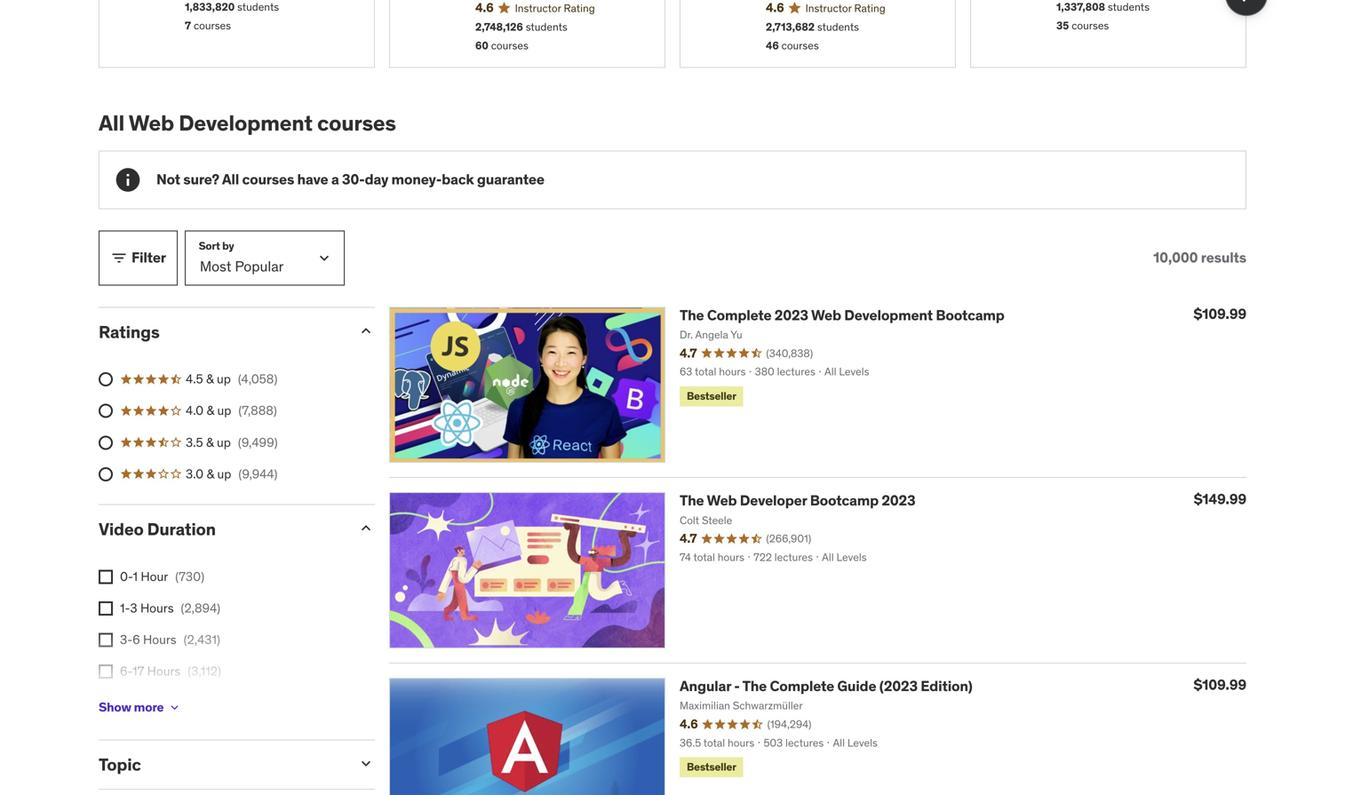 Task type: describe. For each thing, give the bounding box(es) containing it.
30-
[[342, 170, 365, 189]]

students for 1,833,820 students 7 courses
[[237, 0, 279, 14]]

& for 3.0
[[207, 466, 214, 482]]

rating for 2,748,126 students 60 courses
[[564, 1, 595, 15]]

the complete 2023 web development bootcamp
[[680, 306, 1005, 324]]

2,713,682
[[766, 20, 815, 34]]

$109.99 for angular - the complete guide (2023 edition)
[[1194, 676, 1247, 694]]

(7,888)
[[239, 403, 277, 419]]

angular
[[680, 677, 732, 696]]

17+
[[120, 695, 139, 711]]

(9,944)
[[239, 466, 278, 482]]

7
[[185, 19, 191, 32]]

hour
[[141, 569, 168, 585]]

46
[[766, 38, 779, 52]]

0 vertical spatial bootcamp
[[936, 306, 1005, 324]]

hours for 6-17 hours
[[147, 664, 181, 680]]

more
[[134, 700, 164, 716]]

the web developer bootcamp 2023
[[680, 492, 916, 510]]

1 horizontal spatial all
[[222, 170, 239, 189]]

ratings
[[99, 321, 160, 343]]

(2,431)
[[184, 632, 220, 648]]

1 horizontal spatial small image
[[357, 755, 375, 773]]

up for 3.0 & up
[[217, 466, 232, 482]]

6-
[[120, 664, 133, 680]]

up for 4.5 & up
[[217, 371, 231, 387]]

1,833,820 students 7 courses
[[185, 0, 279, 32]]

$109.99 for the complete 2023 web development bootcamp
[[1194, 305, 1247, 323]]

60
[[476, 38, 489, 52]]

(3,112)
[[188, 664, 221, 680]]

video duration button
[[99, 519, 343, 540]]

6-17 hours (3,112)
[[120, 664, 221, 680]]

the complete 2023 web development bootcamp link
[[680, 306, 1005, 324]]

small image inside filter button
[[110, 249, 128, 267]]

1 vertical spatial complete
[[770, 677, 835, 696]]

xsmall image for 3-
[[99, 633, 113, 648]]

1-3 hours (2,894)
[[120, 600, 221, 616]]

money-
[[392, 170, 442, 189]]

courses for 46
[[782, 38, 819, 52]]

the for the web developer bootcamp 2023
[[680, 492, 705, 510]]

35
[[1057, 19, 1070, 32]]

guide
[[838, 677, 877, 696]]

0 vertical spatial all
[[99, 110, 125, 137]]

not
[[156, 170, 180, 189]]

3.0
[[186, 466, 204, 482]]

10,000 results status
[[1154, 249, 1247, 267]]

(2,894)
[[181, 600, 221, 616]]

4.0
[[186, 403, 204, 419]]

topic button
[[99, 754, 343, 776]]

have
[[297, 170, 328, 189]]

0-
[[120, 569, 133, 585]]

4.5 & up (4,058)
[[186, 371, 278, 387]]

1,337,808
[[1057, 0, 1106, 14]]

0 vertical spatial development
[[179, 110, 313, 137]]

courses for 7
[[194, 19, 231, 32]]

$149.99
[[1195, 490, 1247, 509]]

instructor rating for 2,713,682 students 46 courses
[[806, 1, 886, 15]]

duration
[[147, 519, 216, 540]]

0 horizontal spatial bootcamp
[[811, 492, 879, 510]]

not sure? all courses have a 30-day money-back guarantee
[[156, 170, 545, 189]]

1,833,820
[[185, 0, 235, 14]]

carousel element
[[99, 0, 1269, 68]]

3.5 & up (9,499)
[[186, 435, 278, 451]]

topic
[[99, 754, 141, 776]]

1,337,808 students 35 courses
[[1057, 0, 1150, 32]]

courses for 35
[[1072, 19, 1110, 32]]

all web development courses
[[99, 110, 396, 137]]

1 vertical spatial development
[[845, 306, 933, 324]]

& for 3.5
[[206, 435, 214, 451]]

courses for development
[[317, 110, 396, 137]]

guarantee
[[477, 170, 545, 189]]

show
[[99, 700, 131, 716]]

filter button
[[99, 231, 178, 286]]

3
[[130, 600, 137, 616]]

video duration
[[99, 519, 216, 540]]

xsmall image for 6-
[[99, 665, 113, 679]]

17
[[133, 664, 144, 680]]

3.0 & up (9,944)
[[186, 466, 278, 482]]

instructor for 2,713,682
[[806, 1, 852, 15]]



Task type: locate. For each thing, give the bounding box(es) containing it.
0 horizontal spatial rating
[[564, 1, 595, 15]]

students inside 2,713,682 students 46 courses
[[818, 20, 860, 34]]

filter
[[132, 249, 166, 267]]

1 horizontal spatial web
[[707, 492, 737, 510]]

2 horizontal spatial web
[[812, 306, 842, 324]]

students for 2,748,126 students 60 courses
[[526, 20, 568, 34]]

students inside 1,833,820 students 7 courses
[[237, 0, 279, 14]]

2 instructor from the left
[[806, 1, 852, 15]]

1 $109.99 from the top
[[1194, 305, 1247, 323]]

3 & from the top
[[206, 435, 214, 451]]

rating up 2,713,682 students 46 courses
[[855, 1, 886, 15]]

ratings button
[[99, 321, 343, 343]]

hours for 3-6 hours
[[143, 632, 177, 648]]

1 horizontal spatial 2023
[[882, 492, 916, 510]]

hours right the 17+
[[142, 695, 176, 711]]

1 & from the top
[[206, 371, 214, 387]]

(9,499)
[[238, 435, 278, 451]]

2,748,126
[[476, 20, 523, 34]]

up right 4.5
[[217, 371, 231, 387]]

students right 2,713,682
[[818, 20, 860, 34]]

1 vertical spatial small image
[[357, 520, 375, 537]]

courses up 30-
[[317, 110, 396, 137]]

1 vertical spatial small image
[[357, 755, 375, 773]]

xsmall image for 1-
[[99, 602, 113, 616]]

xsmall image left 3-
[[99, 633, 113, 648]]

0 vertical spatial small image
[[357, 322, 375, 340]]

0 vertical spatial complete
[[708, 306, 772, 324]]

-
[[735, 677, 740, 696]]

& right the 3.0
[[207, 466, 214, 482]]

2023
[[775, 306, 809, 324], [882, 492, 916, 510]]

2 vertical spatial the
[[743, 677, 767, 696]]

instructor rating
[[515, 1, 595, 15], [806, 1, 886, 15]]

students right the 1,337,808
[[1109, 0, 1150, 14]]

0 vertical spatial $109.99
[[1194, 305, 1247, 323]]

hours right 6
[[143, 632, 177, 648]]

courses
[[194, 19, 231, 32], [1072, 19, 1110, 32], [491, 38, 529, 52], [782, 38, 819, 52], [317, 110, 396, 137], [242, 170, 294, 189]]

angular - the complete guide (2023 edition)
[[680, 677, 973, 696]]

2 small image from the top
[[357, 520, 375, 537]]

courses down 1,833,820
[[194, 19, 231, 32]]

web for development
[[129, 110, 174, 137]]

1 vertical spatial xsmall image
[[99, 633, 113, 648]]

17+ hours
[[120, 695, 176, 711]]

bootcamp
[[936, 306, 1005, 324], [811, 492, 879, 510]]

xsmall image inside show more button
[[167, 701, 182, 715]]

rating up 2,748,126 students 60 courses
[[564, 1, 595, 15]]

(730)
[[175, 569, 205, 585]]

xsmall image left 1- at the left of the page
[[99, 602, 113, 616]]

students for 1,337,808 students 35 courses
[[1109, 0, 1150, 14]]

developer
[[740, 492, 808, 510]]

10,000
[[1154, 249, 1199, 267]]

courses down 2,748,126
[[491, 38, 529, 52]]

& right 3.5
[[206, 435, 214, 451]]

small image
[[357, 322, 375, 340], [357, 520, 375, 537]]

0 vertical spatial xsmall image
[[99, 602, 113, 616]]

2 vertical spatial web
[[707, 492, 737, 510]]

instructor rating for 2,748,126 students 60 courses
[[515, 1, 595, 15]]

1 vertical spatial $109.99
[[1194, 676, 1247, 694]]

0-1 hour (730)
[[120, 569, 205, 585]]

small image
[[110, 249, 128, 267], [357, 755, 375, 773]]

next image
[[1233, 0, 1262, 9]]

hours for 1-3 hours
[[140, 600, 174, 616]]

courses left have
[[242, 170, 294, 189]]

10,000 results
[[1154, 249, 1247, 267]]

3.5
[[186, 435, 203, 451]]

0 vertical spatial xsmall image
[[99, 570, 113, 584]]

results
[[1202, 249, 1247, 267]]

& for 4.5
[[206, 371, 214, 387]]

students inside 1,337,808 students 35 courses
[[1109, 0, 1150, 14]]

1 vertical spatial all
[[222, 170, 239, 189]]

0 vertical spatial small image
[[110, 249, 128, 267]]

1
[[133, 569, 138, 585]]

development
[[179, 110, 313, 137], [845, 306, 933, 324]]

instructor rating up 2,748,126 students 60 courses
[[515, 1, 595, 15]]

2 xsmall image from the top
[[99, 665, 113, 679]]

4.0 & up (7,888)
[[186, 403, 277, 419]]

1 horizontal spatial instructor rating
[[806, 1, 886, 15]]

xsmall image
[[99, 602, 113, 616], [99, 633, 113, 648], [167, 701, 182, 715]]

all
[[99, 110, 125, 137], [222, 170, 239, 189]]

0 horizontal spatial all
[[99, 110, 125, 137]]

instructor for 2,748,126
[[515, 1, 562, 15]]

web for developer
[[707, 492, 737, 510]]

0 horizontal spatial development
[[179, 110, 313, 137]]

sure?
[[183, 170, 219, 189]]

1 small image from the top
[[357, 322, 375, 340]]

1-
[[120, 600, 130, 616]]

up for 3.5 & up
[[217, 435, 231, 451]]

courses down 2,713,682
[[782, 38, 819, 52]]

the
[[680, 306, 705, 324], [680, 492, 705, 510], [743, 677, 767, 696]]

up for 4.0 & up
[[217, 403, 232, 419]]

1 vertical spatial web
[[812, 306, 842, 324]]

complete
[[708, 306, 772, 324], [770, 677, 835, 696]]

1 vertical spatial xsmall image
[[99, 665, 113, 679]]

courses inside 1,833,820 students 7 courses
[[194, 19, 231, 32]]

back
[[442, 170, 474, 189]]

a
[[331, 170, 339, 189]]

day
[[365, 170, 389, 189]]

1 instructor rating from the left
[[515, 1, 595, 15]]

instructor up 2,713,682 students 46 courses
[[806, 1, 852, 15]]

hours
[[140, 600, 174, 616], [143, 632, 177, 648], [147, 664, 181, 680], [142, 695, 176, 711]]

the web developer bootcamp 2023 link
[[680, 492, 916, 510]]

& right 4.5
[[206, 371, 214, 387]]

rating
[[564, 1, 595, 15], [855, 1, 886, 15]]

hours right 17
[[147, 664, 181, 680]]

& right 4.0
[[207, 403, 214, 419]]

0 vertical spatial the
[[680, 306, 705, 324]]

0 horizontal spatial web
[[129, 110, 174, 137]]

edition)
[[921, 677, 973, 696]]

the for the complete 2023 web development bootcamp
[[680, 306, 705, 324]]

0 vertical spatial 2023
[[775, 306, 809, 324]]

rating for 2,713,682 students 46 courses
[[855, 1, 886, 15]]

instructor rating up 2,713,682 students 46 courses
[[806, 1, 886, 15]]

1 up from the top
[[217, 371, 231, 387]]

3-6 hours (2,431)
[[120, 632, 220, 648]]

show more button
[[99, 690, 182, 726]]

4 & from the top
[[207, 466, 214, 482]]

3-
[[120, 632, 133, 648]]

xsmall image
[[99, 570, 113, 584], [99, 665, 113, 679]]

students
[[237, 0, 279, 14], [1109, 0, 1150, 14], [526, 20, 568, 34], [818, 20, 860, 34]]

courses inside 2,748,126 students 60 courses
[[491, 38, 529, 52]]

4 up from the top
[[217, 466, 232, 482]]

2 instructor rating from the left
[[806, 1, 886, 15]]

xsmall image left '0-'
[[99, 570, 113, 584]]

2 & from the top
[[207, 403, 214, 419]]

1 horizontal spatial bootcamp
[[936, 306, 1005, 324]]

& for 4.0
[[207, 403, 214, 419]]

up right the 3.0
[[217, 466, 232, 482]]

2 $109.99 from the top
[[1194, 676, 1247, 694]]

hours right 3
[[140, 600, 174, 616]]

0 horizontal spatial instructor rating
[[515, 1, 595, 15]]

1 horizontal spatial development
[[845, 306, 933, 324]]

1 horizontal spatial instructor
[[806, 1, 852, 15]]

xsmall image right more
[[167, 701, 182, 715]]

2 rating from the left
[[855, 1, 886, 15]]

courses for 60
[[491, 38, 529, 52]]

xsmall image for 0-
[[99, 570, 113, 584]]

$109.99
[[1194, 305, 1247, 323], [1194, 676, 1247, 694]]

1 xsmall image from the top
[[99, 570, 113, 584]]

courses inside 1,337,808 students 35 courses
[[1072, 19, 1110, 32]]

(4,058)
[[238, 371, 278, 387]]

2 vertical spatial xsmall image
[[167, 701, 182, 715]]

show more
[[99, 700, 164, 716]]

0 vertical spatial web
[[129, 110, 174, 137]]

(2023
[[880, 677, 918, 696]]

3 up from the top
[[217, 435, 231, 451]]

1 vertical spatial 2023
[[882, 492, 916, 510]]

4.5
[[186, 371, 203, 387]]

0 horizontal spatial small image
[[110, 249, 128, 267]]

xsmall image left 6-
[[99, 665, 113, 679]]

angular - the complete guide (2023 edition) link
[[680, 677, 973, 696]]

2,713,682 students 46 courses
[[766, 20, 860, 52]]

courses inside 2,713,682 students 46 courses
[[782, 38, 819, 52]]

up right 3.5
[[217, 435, 231, 451]]

instructor up 2,748,126 students 60 courses
[[515, 1, 562, 15]]

0 horizontal spatial 2023
[[775, 306, 809, 324]]

2 up from the top
[[217, 403, 232, 419]]

&
[[206, 371, 214, 387], [207, 403, 214, 419], [206, 435, 214, 451], [207, 466, 214, 482]]

0 horizontal spatial instructor
[[515, 1, 562, 15]]

students inside 2,748,126 students 60 courses
[[526, 20, 568, 34]]

1 vertical spatial the
[[680, 492, 705, 510]]

6
[[133, 632, 140, 648]]

small image for video duration
[[357, 520, 375, 537]]

2,748,126 students 60 courses
[[476, 20, 568, 52]]

1 rating from the left
[[564, 1, 595, 15]]

courses for all
[[242, 170, 294, 189]]

1 vertical spatial bootcamp
[[811, 492, 879, 510]]

instructor
[[515, 1, 562, 15], [806, 1, 852, 15]]

courses down the 1,337,808
[[1072, 19, 1110, 32]]

students right 2,748,126
[[526, 20, 568, 34]]

web
[[129, 110, 174, 137], [812, 306, 842, 324], [707, 492, 737, 510]]

1 horizontal spatial rating
[[855, 1, 886, 15]]

video
[[99, 519, 144, 540]]

small image for ratings
[[357, 322, 375, 340]]

1 instructor from the left
[[515, 1, 562, 15]]

up
[[217, 371, 231, 387], [217, 403, 232, 419], [217, 435, 231, 451], [217, 466, 232, 482]]

students for 2,713,682 students 46 courses
[[818, 20, 860, 34]]

students right 1,833,820
[[237, 0, 279, 14]]

up right 4.0
[[217, 403, 232, 419]]



Task type: vqa. For each thing, say whether or not it's contained in the screenshot.
$15.99 related to Beginner Canon Digital SLR (DSLR) Photography
no



